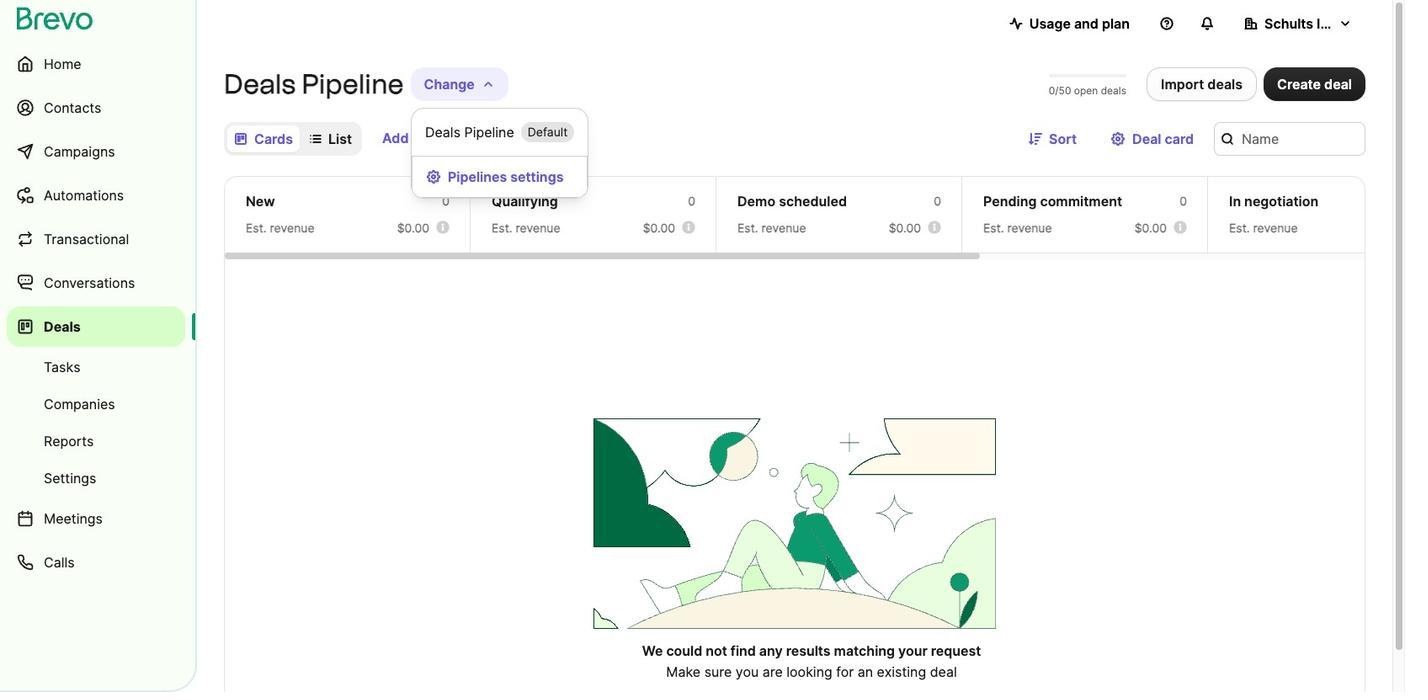Task type: locate. For each thing, give the bounding box(es) containing it.
1 est. from the left
[[246, 221, 267, 235]]

2 revenue from the left
[[516, 221, 561, 235]]

2 est. revenue from the left
[[492, 221, 561, 235]]

$0.00
[[397, 221, 430, 235], [643, 221, 676, 235], [889, 221, 921, 235], [1135, 221, 1167, 235]]

deal down 'request'
[[930, 664, 957, 681]]

deals pipeline up list button
[[224, 68, 404, 100]]

progress bar
[[1049, 74, 1127, 77]]

est. for pending commitment
[[984, 221, 1005, 235]]

est. down pending
[[984, 221, 1005, 235]]

tasks
[[44, 359, 80, 376]]

an
[[858, 664, 874, 681]]

sure
[[705, 664, 732, 681]]

deals
[[224, 68, 296, 100], [425, 124, 461, 141], [44, 318, 81, 335]]

deals pipeline
[[224, 68, 404, 100], [425, 124, 514, 141]]

3 est. from the left
[[738, 221, 759, 235]]

0 horizontal spatial deals
[[44, 318, 81, 335]]

you
[[736, 664, 759, 681]]

inc
[[1317, 15, 1337, 32]]

3 0 from the left
[[934, 194, 942, 208]]

list
[[328, 130, 352, 147]]

commitment
[[1041, 193, 1123, 210]]

est. revenue for demo scheduled
[[738, 221, 807, 235]]

pipeline up the list
[[302, 68, 404, 100]]

1 vertical spatial deals
[[425, 124, 461, 141]]

0 horizontal spatial deals pipeline
[[224, 68, 404, 100]]

4 est. revenue from the left
[[984, 221, 1053, 235]]

1 $0.00 from the left
[[397, 221, 430, 235]]

0 vertical spatial deals pipeline
[[224, 68, 404, 100]]

demo scheduled
[[738, 193, 847, 210]]

settings
[[44, 470, 96, 487]]

1 est. revenue from the left
[[246, 221, 315, 235]]

est. revenue down demo
[[738, 221, 807, 235]]

0 vertical spatial pipeline
[[302, 68, 404, 100]]

transactional link
[[7, 219, 185, 259]]

1 vertical spatial deals pipeline
[[425, 124, 514, 141]]

0 left pending
[[934, 194, 942, 208]]

deal
[[1325, 76, 1353, 93], [930, 664, 957, 681]]

est. revenue for qualifying
[[492, 221, 561, 235]]

revenue for qualifying
[[516, 221, 561, 235]]

4 est. from the left
[[984, 221, 1005, 235]]

4 revenue from the left
[[1008, 221, 1053, 235]]

usage and plan
[[1030, 15, 1130, 32]]

2 0 from the left
[[688, 194, 696, 208]]

est. revenue down new
[[246, 221, 315, 235]]

cards
[[254, 130, 293, 147]]

demo
[[738, 193, 776, 210]]

est. revenue down pending
[[984, 221, 1053, 235]]

1 vertical spatial deal
[[930, 664, 957, 681]]

0 horizontal spatial deals
[[1101, 84, 1127, 97]]

contacts link
[[7, 88, 185, 128]]

est. for qualifying
[[492, 221, 513, 235]]

0
[[442, 194, 450, 208], [688, 194, 696, 208], [934, 194, 942, 208], [1180, 194, 1188, 208]]

0 horizontal spatial deal
[[930, 664, 957, 681]]

0 for pending commitment
[[1180, 194, 1188, 208]]

4 $0.00 from the left
[[1135, 221, 1167, 235]]

est. revenue
[[246, 221, 315, 235], [492, 221, 561, 235], [738, 221, 807, 235], [984, 221, 1053, 235], [1230, 221, 1298, 235]]

$0.00 for qualifying
[[643, 221, 676, 235]]

looking
[[787, 664, 833, 681]]

automations
[[44, 187, 124, 204]]

2 vertical spatial deals
[[44, 318, 81, 335]]

1 horizontal spatial pipeline
[[464, 124, 514, 141]]

usage
[[1030, 15, 1071, 32]]

home link
[[7, 44, 185, 84]]

3 est. revenue from the left
[[738, 221, 807, 235]]

0 vertical spatial deal
[[1325, 76, 1353, 93]]

4 0 from the left
[[1180, 194, 1188, 208]]

0 down pipelines
[[442, 194, 450, 208]]

2 $0.00 from the left
[[643, 221, 676, 235]]

est. down in
[[1230, 221, 1250, 235]]

meetings link
[[7, 499, 185, 539]]

deals pipeline up pipelines
[[425, 124, 514, 141]]

revenue down new
[[270, 221, 315, 235]]

are
[[763, 664, 783, 681]]

0 for qualifying
[[688, 194, 696, 208]]

4
[[459, 132, 466, 146]]

import
[[1161, 76, 1205, 93]]

3 revenue from the left
[[762, 221, 807, 235]]

est. down new
[[246, 221, 267, 235]]

deals up tasks
[[44, 318, 81, 335]]

list box containing deals pipeline
[[411, 108, 589, 199]]

revenue for demo scheduled
[[762, 221, 807, 235]]

0 for demo scheduled
[[934, 194, 942, 208]]

deal inside button
[[1325, 76, 1353, 93]]

est. revenue down in negotiation
[[1230, 221, 1298, 235]]

change button
[[411, 67, 508, 101]]

0 left in
[[1180, 194, 1188, 208]]

import deals
[[1161, 76, 1243, 93]]

1 horizontal spatial deals
[[1208, 76, 1243, 93]]

we could not find any results matching your request make sure you are looking for an existing deal
[[642, 643, 981, 681]]

existing
[[877, 664, 927, 681]]

qualifying
[[492, 193, 558, 210]]

1 0 from the left
[[442, 194, 450, 208]]

2 est. from the left
[[492, 221, 513, 235]]

deals right 'import' at the top right of the page
[[1208, 76, 1243, 93]]

Name search field
[[1215, 122, 1366, 155]]

revenue for new
[[270, 221, 315, 235]]

3 $0.00 from the left
[[889, 221, 921, 235]]

in
[[1230, 193, 1242, 210]]

deals right add
[[425, 124, 461, 141]]

1 revenue from the left
[[270, 221, 315, 235]]

deals up cards button
[[224, 68, 296, 100]]

1 horizontal spatial deal
[[1325, 76, 1353, 93]]

calls link
[[7, 542, 185, 583]]

request
[[931, 643, 981, 659]]

deals
[[1208, 76, 1243, 93], [1101, 84, 1127, 97]]

cards button
[[227, 125, 300, 152]]

est. revenue down qualifying
[[492, 221, 561, 235]]

est. down qualifying
[[492, 221, 513, 235]]

revenue down in negotiation
[[1254, 221, 1298, 235]]

deal card button
[[1098, 122, 1208, 155]]

est. revenue for pending commitment
[[984, 221, 1053, 235]]

list box
[[411, 108, 589, 199]]

pipeline up pipelines settings button
[[464, 124, 514, 141]]

0/50
[[1049, 84, 1072, 97]]

pipeline
[[302, 68, 404, 100], [464, 124, 514, 141]]

negotiation
[[1245, 193, 1319, 210]]

est.
[[246, 221, 267, 235], [492, 221, 513, 235], [738, 221, 759, 235], [984, 221, 1005, 235], [1230, 221, 1250, 235]]

1 horizontal spatial deals
[[224, 68, 296, 100]]

revenue down demo scheduled
[[762, 221, 807, 235]]

$0.00 for new
[[397, 221, 430, 235]]

0 left demo
[[688, 194, 696, 208]]

revenue
[[270, 221, 315, 235], [516, 221, 561, 235], [762, 221, 807, 235], [1008, 221, 1053, 235], [1254, 221, 1298, 235]]

sort button
[[1016, 122, 1091, 155]]

est. revenue for new
[[246, 221, 315, 235]]

schults inc
[[1265, 15, 1337, 32]]

0 vertical spatial deals
[[224, 68, 296, 100]]

pending commitment
[[984, 193, 1123, 210]]

pending
[[984, 193, 1037, 210]]

revenue down pending
[[1008, 221, 1053, 235]]

list button
[[303, 125, 359, 152]]

est. down demo
[[738, 221, 759, 235]]

deal right create
[[1325, 76, 1353, 93]]

deals right 'open'
[[1101, 84, 1127, 97]]

create deal button
[[1264, 67, 1366, 101]]

pipelines settings
[[448, 168, 564, 185]]

deal card
[[1133, 130, 1194, 147]]

revenue down qualifying
[[516, 221, 561, 235]]

pipelines settings button
[[412, 156, 588, 198]]



Task type: vqa. For each thing, say whether or not it's contained in the screenshot.
could
yes



Task type: describe. For each thing, give the bounding box(es) containing it.
transactional
[[44, 231, 129, 248]]

conversations link
[[7, 263, 185, 303]]

2 horizontal spatial deals
[[425, 124, 461, 141]]

conversations
[[44, 275, 135, 291]]

open
[[1075, 84, 1099, 97]]

add
[[382, 130, 409, 147]]

default
[[528, 125, 568, 139]]

est. for demo scheduled
[[738, 221, 759, 235]]

campaigns
[[44, 143, 115, 160]]

revenue for pending commitment
[[1008, 221, 1053, 235]]

for
[[837, 664, 854, 681]]

1 horizontal spatial deals pipeline
[[425, 124, 514, 141]]

companies
[[44, 396, 115, 413]]

reports link
[[7, 425, 185, 458]]

change
[[424, 76, 475, 93]]

schults inc button
[[1231, 7, 1366, 40]]

sort
[[1050, 130, 1077, 147]]

not
[[706, 643, 728, 659]]

5 est. from the left
[[1230, 221, 1250, 235]]

deal
[[1133, 130, 1162, 147]]

in negotiation
[[1230, 193, 1319, 210]]

could
[[667, 643, 703, 659]]

calls
[[44, 554, 75, 571]]

deals inside 'link'
[[44, 318, 81, 335]]

pipelines
[[448, 168, 507, 185]]

est. for new
[[246, 221, 267, 235]]

$0.00 for demo scheduled
[[889, 221, 921, 235]]

new
[[246, 193, 275, 210]]

reports
[[44, 433, 94, 450]]

$0.00 for pending commitment
[[1135, 221, 1167, 235]]

deals inside button
[[1208, 76, 1243, 93]]

companies link
[[7, 387, 185, 421]]

settings link
[[7, 462, 185, 495]]

find
[[731, 643, 756, 659]]

automations link
[[7, 175, 185, 216]]

campaigns link
[[7, 131, 185, 172]]

schults
[[1265, 15, 1314, 32]]

results
[[786, 643, 831, 659]]

your
[[899, 643, 928, 659]]

1 vertical spatial pipeline
[[464, 124, 514, 141]]

we
[[642, 643, 663, 659]]

and
[[1075, 15, 1099, 32]]

5 est. revenue from the left
[[1230, 221, 1298, 235]]

usage and plan button
[[996, 7, 1144, 40]]

0 horizontal spatial pipeline
[[302, 68, 404, 100]]

matching
[[834, 643, 895, 659]]

filters
[[412, 130, 450, 147]]

make
[[666, 664, 701, 681]]

create deal
[[1278, 76, 1353, 93]]

5 revenue from the left
[[1254, 221, 1298, 235]]

0 for new
[[442, 194, 450, 208]]

plan
[[1102, 15, 1130, 32]]

home
[[44, 56, 81, 72]]

import deals button
[[1147, 67, 1258, 101]]

tasks link
[[7, 350, 185, 384]]

meetings
[[44, 510, 103, 527]]

deal inside we could not find any results matching your request make sure you are looking for an existing deal
[[930, 664, 957, 681]]

settings
[[511, 168, 564, 185]]

card
[[1165, 130, 1194, 147]]

create
[[1278, 76, 1322, 93]]

add filters 4
[[382, 130, 466, 147]]

deals link
[[7, 307, 185, 347]]

0/50 open deals
[[1049, 84, 1127, 97]]

any
[[760, 643, 783, 659]]

scheduled
[[779, 193, 847, 210]]

contacts
[[44, 99, 101, 116]]



